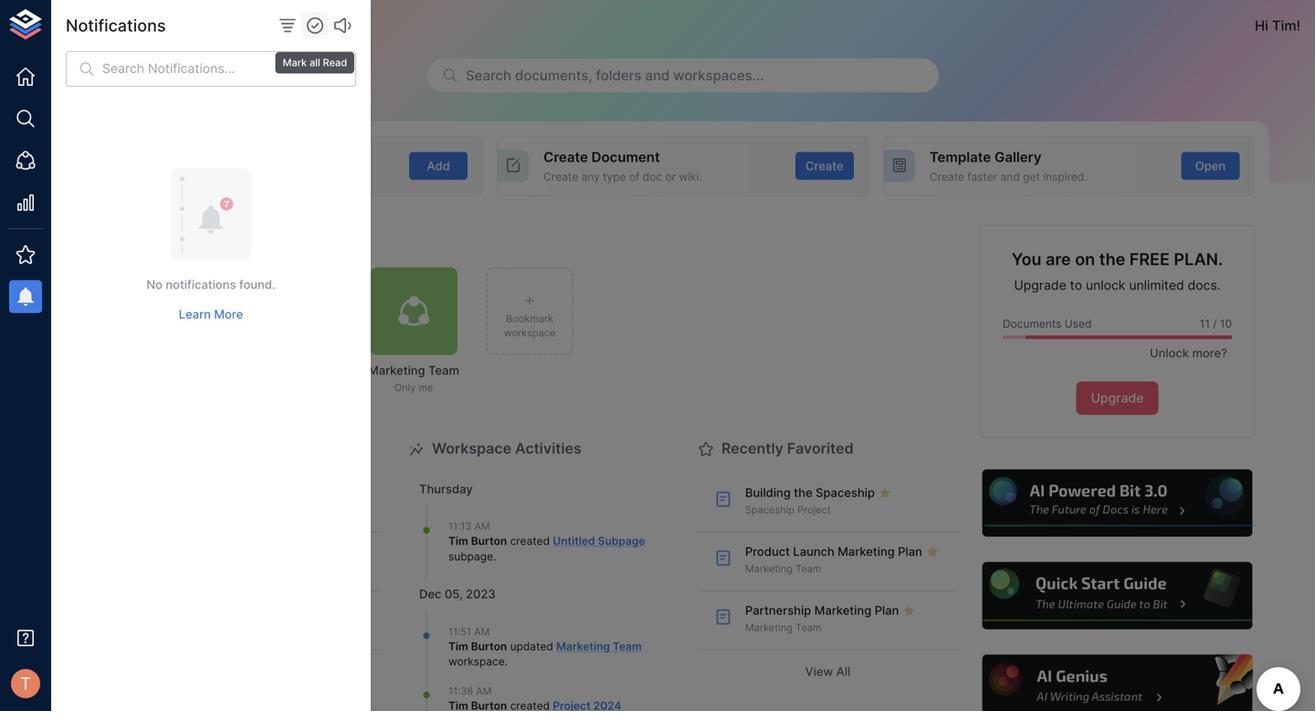 Task type: vqa. For each thing, say whether or not it's contained in the screenshot.


Task type: locate. For each thing, give the bounding box(es) containing it.
marketing team for partnership
[[746, 622, 822, 634]]

marketing team down product
[[746, 563, 822, 575]]

1 horizontal spatial the
[[1100, 250, 1126, 270]]

0 vertical spatial upgrade
[[1014, 278, 1067, 293]]

am
[[475, 521, 490, 533], [474, 626, 490, 638], [476, 686, 492, 697]]

am inside the 11:51 am tim burton updated marketing team workspace .
[[474, 626, 490, 638]]

upgrade inside "you are on the free plan. upgrade to unlock unlimited docs."
[[1014, 278, 1067, 293]]

1 horizontal spatial and
[[1001, 170, 1020, 183]]

11:13 am tim burton created untitled subpage subpage .
[[449, 521, 645, 564]]

learn more
[[179, 308, 243, 322]]

2 or from the left
[[666, 170, 676, 183]]

marketing team only me
[[368, 364, 460, 394]]

1 vertical spatial help image
[[980, 560, 1255, 633]]

marketing up 'only' on the left bottom of page
[[368, 364, 425, 378]]

0 vertical spatial am
[[475, 521, 490, 533]]

r
[[73, 17, 81, 33]]

0 horizontal spatial upgrade
[[1014, 278, 1067, 293]]

10
[[1221, 318, 1232, 331]]

marketing team link
[[557, 640, 642, 653]]

workspace
[[504, 327, 556, 339], [449, 656, 505, 669]]

1 marketing team from the top
[[746, 563, 822, 575]]

am inside 11:13 am tim burton created untitled subpage subpage .
[[475, 521, 490, 533]]

create inside template gallery create faster and get inspired.
[[930, 170, 965, 183]]

wiki.
[[679, 170, 702, 183]]

or left make
[[221, 170, 231, 183]]

help image
[[980, 468, 1255, 540], [980, 560, 1255, 633], [980, 653, 1255, 712]]

11 / 10
[[1200, 318, 1232, 331]]

11:36
[[449, 686, 473, 697]]

0 vertical spatial help image
[[980, 468, 1255, 540]]

. inside 11:13 am tim burton created untitled subpage subpage .
[[493, 550, 496, 564]]

1 vertical spatial spaceship
[[746, 504, 795, 516]]

workspace down bookmark
[[504, 327, 556, 339]]

burton
[[471, 535, 507, 548], [471, 640, 507, 653]]

all
[[837, 665, 851, 679]]

of
[[629, 170, 640, 183]]

1 vertical spatial and
[[1001, 170, 1020, 183]]

1 vertical spatial marketing team
[[746, 622, 822, 634]]

1 vertical spatial .
[[505, 656, 508, 669]]

0 vertical spatial spaceship
[[816, 486, 875, 500]]

learn
[[179, 308, 211, 322]]

1 horizontal spatial upgrade
[[1091, 391, 1144, 406]]

burton up subpage
[[471, 535, 507, 548]]

1 help image from the top
[[980, 468, 1255, 540]]

upgrade
[[1014, 278, 1067, 293], [1091, 391, 1144, 406]]

tim down 11:51
[[449, 640, 469, 653]]

workspace inside bookmark workspace button
[[504, 327, 556, 339]]

1 vertical spatial workspace
[[449, 656, 505, 669]]

am right 11:13
[[475, 521, 490, 533]]

team
[[428, 364, 460, 378], [796, 563, 822, 575], [796, 622, 822, 634], [613, 640, 642, 653]]

tim for untitled subpage
[[449, 535, 469, 548]]

search documents, folders and workspaces... button
[[428, 58, 939, 92]]

hi tim !
[[1255, 17, 1301, 34]]

thursday
[[419, 482, 473, 497]]

spaceship down building
[[746, 504, 795, 516]]

1 vertical spatial burton
[[471, 640, 507, 653]]

any
[[582, 170, 600, 183]]

favorited
[[787, 440, 854, 458]]

2 marketing team from the top
[[746, 622, 822, 634]]

2 burton from the top
[[471, 640, 507, 653]]

. for workspace
[[505, 656, 508, 669]]

0 vertical spatial burton
[[471, 535, 507, 548]]

are
[[1046, 250, 1071, 270]]

1 vertical spatial tim
[[449, 535, 469, 548]]

1 vertical spatial the
[[794, 486, 813, 500]]

am right the 11:36
[[476, 686, 492, 697]]

t button
[[5, 664, 46, 704]]

unlock more? button
[[1140, 339, 1232, 367]]

marketing down product launch marketing plan
[[815, 604, 872, 618]]

tim inside 11:13 am tim burton created untitled subpage subpage .
[[449, 535, 469, 548]]

unlock
[[1150, 346, 1190, 360]]

1 horizontal spatial spaceship
[[816, 486, 875, 500]]

0 vertical spatial the
[[1100, 250, 1126, 270]]

workspace up 11:36 am
[[449, 656, 505, 669]]

Search Notifications... text field
[[102, 51, 356, 87]]

marketing team down partnership
[[746, 622, 822, 634]]

tim right 'hi'
[[1273, 17, 1297, 34]]

create
[[544, 149, 588, 165], [806, 159, 844, 173], [544, 170, 579, 183], [930, 170, 965, 183]]

0 vertical spatial and
[[645, 67, 670, 84]]

spaceship up project
[[816, 486, 875, 500]]

view all button
[[698, 658, 958, 686]]

workspace
[[432, 440, 512, 458]]

t
[[20, 674, 31, 694]]

documents
[[1003, 318, 1062, 331]]

mark all read
[[283, 57, 347, 69]]

0 horizontal spatial and
[[645, 67, 670, 84]]

0 vertical spatial workspace
[[504, 327, 556, 339]]

more
[[214, 308, 243, 322]]

open button
[[1182, 152, 1240, 180]]

dec
[[419, 588, 442, 602]]

collaborate
[[158, 170, 217, 183]]

upgrade down you
[[1014, 278, 1067, 293]]

am for updated
[[474, 626, 490, 638]]

it
[[265, 170, 272, 183]]

sound on image
[[332, 15, 354, 37]]

0 horizontal spatial spaceship
[[746, 504, 795, 516]]

1 horizontal spatial .
[[505, 656, 508, 669]]

0 horizontal spatial .
[[493, 550, 496, 564]]

and right folders
[[645, 67, 670, 84]]

0 vertical spatial marketing team
[[746, 563, 822, 575]]

document
[[592, 149, 660, 165]]

faster
[[968, 170, 998, 183]]

only
[[394, 382, 416, 394]]

11:36 am
[[449, 686, 492, 697]]

building the spaceship
[[746, 486, 875, 500]]

. inside the 11:51 am tim burton updated marketing team workspace .
[[505, 656, 508, 669]]

and
[[645, 67, 670, 84], [1001, 170, 1020, 183]]

all
[[310, 57, 320, 69]]

plan
[[898, 545, 923, 559], [875, 604, 899, 618]]

1 or from the left
[[221, 170, 231, 183]]

or
[[221, 170, 231, 183], [666, 170, 676, 183]]

the inside "you are on the free plan. upgrade to unlock unlimited docs."
[[1100, 250, 1126, 270]]

more?
[[1193, 346, 1228, 360]]

2 vertical spatial tim
[[449, 640, 469, 653]]

bookmarked workspaces
[[143, 226, 323, 244]]

burton inside the 11:51 am tim burton updated marketing team workspace .
[[471, 640, 507, 653]]

partnership
[[746, 604, 812, 618]]

upgrade inside upgrade button
[[1091, 391, 1144, 406]]

am right 11:51
[[474, 626, 490, 638]]

building
[[746, 486, 791, 500]]

the
[[1100, 250, 1126, 270], [794, 486, 813, 500]]

tim for marketing team
[[449, 640, 469, 653]]

0 vertical spatial plan
[[898, 545, 923, 559]]

1 horizontal spatial or
[[666, 170, 676, 183]]

subpage
[[598, 535, 645, 548]]

1 burton from the top
[[471, 535, 507, 548]]

1 vertical spatial am
[[474, 626, 490, 638]]

marketing team
[[746, 563, 822, 575], [746, 622, 822, 634]]

2 vertical spatial am
[[476, 686, 492, 697]]

untitled
[[553, 535, 595, 548]]

read
[[323, 57, 347, 69]]

mark all read tooltip
[[274, 39, 356, 75]]

partnership marketing plan
[[746, 604, 899, 618]]

unlock more?
[[1150, 346, 1228, 360]]

0 horizontal spatial the
[[794, 486, 813, 500]]

and down gallery
[[1001, 170, 1020, 183]]

burton inside 11:13 am tim burton created untitled subpage subpage .
[[471, 535, 507, 548]]

1 vertical spatial upgrade
[[1091, 391, 1144, 406]]

3 help image from the top
[[980, 653, 1255, 712]]

tim inside the 11:51 am tim burton updated marketing team workspace .
[[449, 640, 469, 653]]

burton down 11:51
[[471, 640, 507, 653]]

marketing right updated on the bottom
[[557, 640, 610, 653]]

team inside the 11:51 am tim burton updated marketing team workspace .
[[613, 640, 642, 653]]

notifications
[[66, 15, 166, 36]]

0 horizontal spatial or
[[221, 170, 231, 183]]

mark all read image
[[304, 15, 326, 37]]

open
[[1196, 159, 1226, 173]]

2 vertical spatial help image
[[980, 653, 1255, 712]]

or right doc at the top
[[666, 170, 676, 183]]

the up unlock
[[1100, 250, 1126, 270]]

tim down 11:13
[[449, 535, 469, 548]]

upgrade down unlock more? button
[[1091, 391, 1144, 406]]

tim
[[1273, 17, 1297, 34], [449, 535, 469, 548], [449, 640, 469, 653]]

the up project
[[794, 486, 813, 500]]

marketing down partnership
[[746, 622, 793, 634]]

0 vertical spatial .
[[493, 550, 496, 564]]



Task type: describe. For each thing, give the bounding box(es) containing it.
2 help image from the top
[[980, 560, 1255, 633]]

learn more button
[[174, 301, 248, 329]]

bookmark
[[506, 313, 554, 325]]

activities
[[515, 440, 582, 458]]

doc
[[643, 170, 662, 183]]

11:51 am tim burton updated marketing team workspace .
[[449, 626, 642, 669]]

am for created
[[475, 521, 490, 533]]

enterprises
[[141, 17, 217, 34]]

created
[[510, 535, 550, 548]]

spaceship project
[[746, 504, 831, 516]]

bookmarked
[[143, 226, 231, 244]]

2023
[[466, 588, 496, 602]]

launch
[[793, 545, 835, 559]]

product
[[746, 545, 790, 559]]

unlimited
[[1130, 278, 1185, 293]]

collaborate or make it private.
[[158, 170, 314, 183]]

workspace activities
[[432, 440, 582, 458]]

!
[[1297, 17, 1301, 34]]

rogue
[[95, 17, 137, 34]]

used
[[1065, 318, 1092, 331]]

workspace inside the 11:51 am tim burton updated marketing team workspace .
[[449, 656, 505, 669]]

05,
[[445, 588, 463, 602]]

1 vertical spatial plan
[[875, 604, 899, 618]]

you are on the free plan. upgrade to unlock unlimited docs.
[[1012, 250, 1224, 293]]

on
[[1076, 250, 1096, 270]]

team inside marketing team only me
[[428, 364, 460, 378]]

no notifications found.
[[147, 278, 276, 292]]

gallery
[[995, 149, 1042, 165]]

search
[[466, 67, 512, 84]]

mark
[[283, 57, 307, 69]]

upgrade button
[[1077, 382, 1159, 415]]

bookmark workspace
[[504, 313, 556, 339]]

create inside "button"
[[806, 159, 844, 173]]

and inside button
[[645, 67, 670, 84]]

view
[[805, 665, 834, 679]]

marketing inside the 11:51 am tim burton updated marketing team workspace .
[[557, 640, 610, 653]]

me
[[419, 382, 433, 394]]

inspired.
[[1044, 170, 1088, 183]]

or inside create document create any type of doc or wiki.
[[666, 170, 676, 183]]

make
[[234, 170, 262, 183]]

documents,
[[515, 67, 592, 84]]

docs.
[[1188, 278, 1221, 293]]

template
[[930, 149, 992, 165]]

recently favorited
[[722, 440, 854, 458]]

marketing right launch
[[838, 545, 895, 559]]

untitled subpage link
[[553, 535, 645, 548]]

and inside template gallery create faster and get inspired.
[[1001, 170, 1020, 183]]

subpage
[[449, 550, 493, 564]]

type
[[603, 170, 626, 183]]

create button
[[796, 152, 854, 180]]

project
[[798, 504, 831, 516]]

free
[[1130, 250, 1170, 270]]

/
[[1214, 318, 1217, 331]]

marketing inside marketing team only me
[[368, 364, 425, 378]]

burton for workspace
[[471, 640, 507, 653]]

11
[[1200, 318, 1210, 331]]

. for subpage
[[493, 550, 496, 564]]

private.
[[275, 170, 314, 183]]

0 vertical spatial tim
[[1273, 17, 1297, 34]]

plan.
[[1174, 250, 1224, 270]]

create document create any type of doc or wiki.
[[544, 149, 702, 183]]

burton for subpage
[[471, 535, 507, 548]]

documents used
[[1003, 318, 1092, 331]]

you
[[1012, 250, 1042, 270]]

add button
[[409, 152, 468, 180]]

get
[[1023, 170, 1040, 183]]

to
[[1070, 278, 1083, 293]]

found.
[[239, 278, 276, 292]]

search documents, folders and workspaces...
[[466, 67, 764, 84]]

updated
[[510, 640, 553, 653]]

recently
[[722, 440, 784, 458]]

add
[[427, 159, 450, 173]]

no
[[147, 278, 163, 292]]

template gallery create faster and get inspired.
[[930, 149, 1088, 183]]

rogue enterprises
[[95, 17, 217, 34]]

bookmark workspace button
[[486, 268, 574, 355]]

marketing team for product
[[746, 563, 822, 575]]

11:51
[[449, 626, 471, 638]]

unlock
[[1086, 278, 1126, 293]]

marketing down product
[[746, 563, 793, 575]]

hi
[[1255, 17, 1269, 34]]



